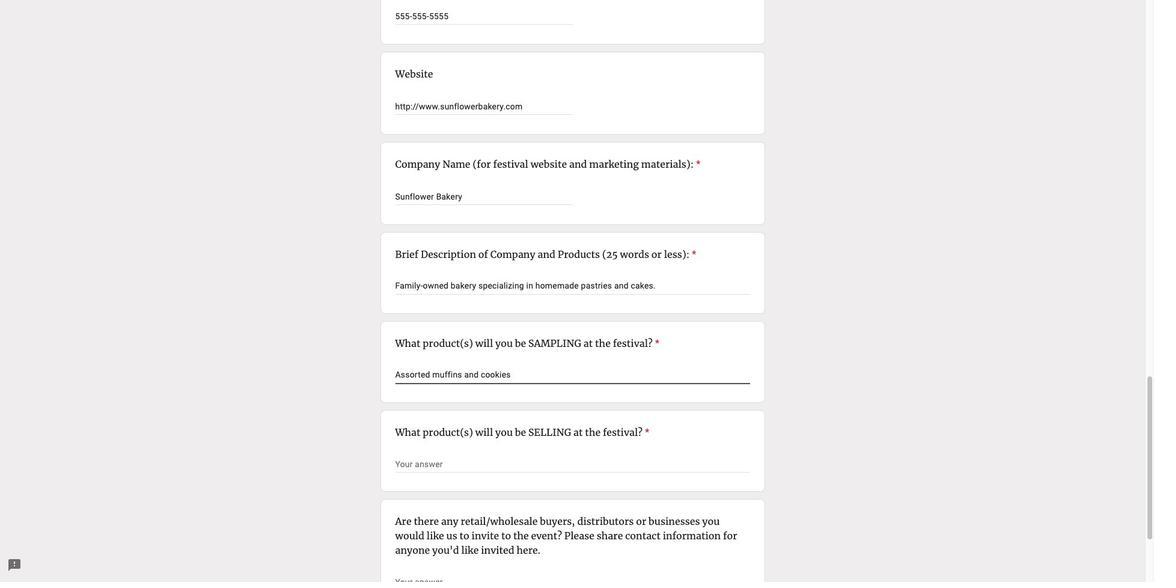 Task type: describe. For each thing, give the bounding box(es) containing it.
4 heading from the top
[[395, 425, 650, 440]]

Your answer text field
[[395, 280, 750, 294]]

your answer text field for second heading from the bottom
[[395, 369, 750, 383]]

2 heading from the top
[[395, 247, 697, 262]]

your answer text field for fourth heading from the top of the page
[[395, 458, 750, 472]]

3 heading from the top
[[395, 336, 660, 351]]

report a problem to google image
[[7, 558, 22, 572]]



Task type: locate. For each thing, give the bounding box(es) containing it.
None text field
[[395, 9, 573, 23], [395, 189, 573, 204], [395, 9, 573, 23], [395, 189, 573, 204]]

2 your answer text field from the top
[[395, 458, 750, 472]]

required question element
[[694, 157, 701, 171], [690, 247, 697, 262], [653, 336, 660, 351], [643, 425, 650, 440]]

1 vertical spatial your answer text field
[[395, 458, 750, 472]]

Your answer text field
[[395, 369, 750, 383], [395, 458, 750, 472]]

1 your answer text field from the top
[[395, 369, 750, 383]]

1 heading from the top
[[395, 157, 701, 171]]

0 vertical spatial your answer text field
[[395, 369, 750, 383]]

None text field
[[395, 99, 573, 114], [395, 575, 750, 582], [395, 99, 573, 114], [395, 575, 750, 582]]

heading
[[395, 157, 701, 171], [395, 247, 697, 262], [395, 336, 660, 351], [395, 425, 650, 440]]



Task type: vqa. For each thing, say whether or not it's contained in the screenshot.
Increase font size (Ctrl+Shift+period) Image
no



